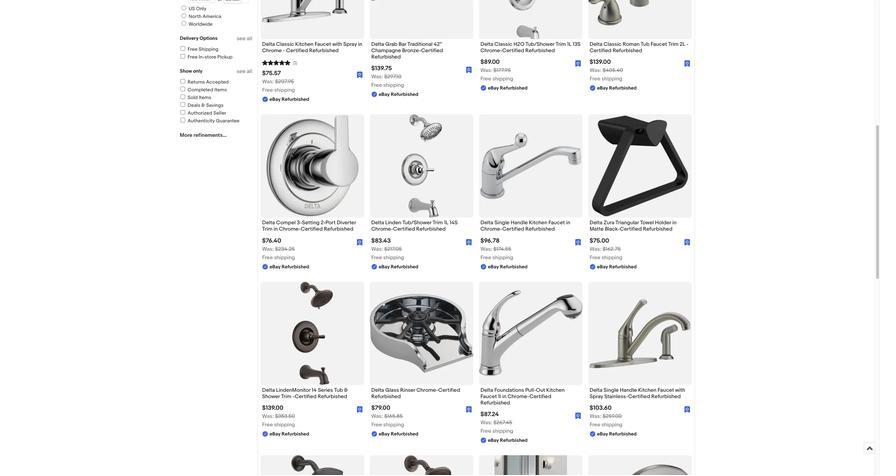 Task type: describe. For each thing, give the bounding box(es) containing it.
shipping for $177.95
[[493, 76, 513, 82]]

1l inside the delta linden tub/shower trim 1l 14s chrome-certified refurbished
[[444, 220, 448, 227]]

bronze-
[[402, 47, 421, 54]]

Free In-store Pickup checkbox
[[181, 54, 185, 59]]

certified inside delta single handle kitchen faucet with spray  stainless-certified refurbished
[[628, 394, 650, 401]]

was: $162.75 free shipping
[[590, 246, 623, 261]]

returns accepted
[[188, 79, 229, 85]]

Deals & Savings checkbox
[[181, 102, 185, 107]]

chrome- inside delta classic h2o tub/shower trim 1l 13s chrome-certified refurbished
[[481, 47, 502, 54]]

ebay for was: $207.95 free shipping
[[270, 97, 281, 103]]

delivery
[[180, 35, 198, 41]]

free for delta classic h2o tub/shower trim 1l 13s chrome-certified refurbished
[[481, 76, 491, 82]]

chrome- inside the delta foundations pull-out kitchen faucet 1l in  chrome-certified refurbished
[[508, 394, 530, 401]]

delivery options
[[180, 35, 218, 41]]

Authorized Seller checkbox
[[181, 110, 185, 115]]

13s
[[573, 41, 581, 48]]

linden
[[385, 220, 401, 227]]

certified inside delta single handle kitchen faucet  in chrome-certified refurbished
[[502, 226, 524, 233]]

trim inside delta classic h2o tub/shower trim 1l 13s chrome-certified refurbished
[[556, 41, 566, 48]]

ebay for was: $297.10 free shipping
[[379, 92, 390, 98]]

ebay refurbished for was: $207.95 free shipping
[[270, 97, 309, 103]]

store
[[205, 54, 216, 60]]

in inside the delta foundations pull-out kitchen faucet 1l in  chrome-certified refurbished
[[502, 394, 507, 401]]

free for delta single handle kitchen faucet with spray  stainless-certified refurbished
[[590, 422, 601, 429]]

Completed Items checkbox
[[181, 87, 185, 92]]

free in-store pickup
[[188, 54, 233, 60]]

kitchen inside delta single handle kitchen faucet  in chrome-certified refurbished
[[529, 220, 547, 227]]

was: for was: $267.45 free shipping
[[481, 420, 492, 427]]

shipping for $353.50
[[274, 422, 295, 429]]

1l
[[498, 394, 501, 401]]

classic inside the delta classic kitchen faucet with spray in chrome - certified refurbished
[[276, 41, 294, 48]]

delta classic kitchen faucet with spray in chrome - certified refurbished
[[262, 41, 362, 54]]

delta lindenshower trim 1l 14s  venetian bronze-certified refurbished image
[[392, 456, 451, 476]]

delta zura triangular towel holder  in matte black-certified refurbished image
[[588, 115, 692, 218]]

refurbished inside delta zura triangular towel holder  in matte black-certified refurbished
[[643, 226, 673, 233]]

certified inside the delta classic kitchen faucet with spray in chrome - certified refurbished
[[286, 47, 308, 54]]

certified inside the delta linden tub/shower trim 1l 14s chrome-certified refurbished
[[393, 226, 415, 233]]

free for delta compel 3-setting 2-port diverter trim  in chrome-certified refurbished
[[262, 255, 273, 261]]

delta single handle kitchen faucet with spray  stainless-certified refurbished link
[[590, 387, 690, 402]]

deals
[[188, 102, 200, 108]]

2l
[[680, 41, 685, 48]]

Free Shipping checkbox
[[181, 46, 185, 51]]

spray inside the delta classic kitchen faucet with spray in chrome - certified refurbished
[[343, 41, 357, 48]]

ebay refurbished for was: $353.50 free shipping
[[270, 432, 309, 438]]

free for delta linden tub/shower trim 1l 14s chrome-certified refurbished
[[371, 255, 382, 261]]

certified inside delta classic h2o tub/shower trim 1l 13s chrome-certified refurbished
[[502, 47, 524, 54]]

worldwide link
[[179, 21, 214, 27]]

was: for was: $207.95 free shipping
[[262, 78, 274, 85]]

refurbished inside delta lindenmonitor 14 series tub & shower trim -certified refurbished
[[318, 394, 347, 401]]

delta compel 3-setting 2-port diverter trim  in chrome-certified refurbished
[[262, 220, 356, 233]]

in inside the delta classic kitchen faucet with spray in chrome - certified refurbished
[[358, 41, 362, 48]]

refurbished inside delta compel 3-setting 2-port diverter trim  in chrome-certified refurbished
[[324, 226, 353, 233]]

was: for was: $297.10 free shipping
[[371, 74, 383, 80]]

worldwide
[[189, 21, 213, 27]]

Returns Accepted checkbox
[[181, 79, 185, 84]]

certified inside 'delta classic roman tub faucet trim 2l - certified refurbished'
[[590, 47, 612, 54]]

north
[[189, 13, 201, 19]]

$139.00 for $405.40
[[590, 59, 611, 66]]

single for $96.78
[[495, 220, 510, 227]]

free for delta zura triangular towel holder  in matte black-certified refurbished
[[590, 255, 601, 261]]

items for sold items
[[199, 95, 211, 101]]

handle for $96.78
[[511, 220, 528, 227]]

delta lindenmonitor 14 series tub & shower trim -certified refurbished
[[262, 387, 348, 401]]

holder
[[655, 220, 671, 227]]

was: for was: $353.50 free shipping
[[262, 414, 274, 420]]

classic for $89.00
[[495, 41, 512, 48]]

0 vertical spatial &
[[201, 102, 205, 108]]

certified inside delta lindenmonitor 14 series tub & shower trim -certified refurbished
[[295, 394, 317, 401]]

$162.75
[[603, 246, 621, 253]]

delta glass rinser  chrome-certified refurbished image
[[370, 294, 474, 374]]

authenticity
[[188, 118, 215, 124]]

free for delta glass rinser  chrome-certified refurbished
[[371, 422, 382, 429]]

towel
[[640, 220, 654, 227]]

delta compel 3-setting 2-port diverter trim  in chrome-certified refurbished link
[[262, 220, 363, 235]]

sold
[[188, 95, 198, 101]]

delta for delta grab bar traditional 42" champagne bronze-certified refurbished
[[371, 41, 384, 48]]

us
[[189, 6, 195, 12]]

ebay refurbished for was: $405.40 free shipping
[[597, 85, 637, 91]]

tub/shower inside the delta linden tub/shower trim 1l 14s chrome-certified refurbished
[[403, 220, 431, 227]]

free shipping link
[[180, 46, 218, 52]]

$83.43
[[371, 238, 391, 245]]

series
[[318, 387, 333, 394]]

delta for delta compel 3-setting 2-port diverter trim  in chrome-certified refurbished
[[262, 220, 275, 227]]

delta for delta glass rinser  chrome-certified refurbished
[[371, 387, 384, 394]]

chrome- inside delta compel 3-setting 2-port diverter trim  in chrome-certified refurbished
[[279, 226, 301, 233]]

refinements...
[[194, 132, 227, 139]]

shipping
[[199, 46, 218, 52]]

$139.00 for $353.50
[[262, 405, 283, 412]]

ebay refurbished for was: $234.25 free shipping
[[270, 264, 309, 270]]

certified inside "delta glass rinser  chrome-certified refurbished"
[[438, 387, 460, 394]]

free for delta foundations pull-out kitchen faucet 1l in  chrome-certified refurbished
[[481, 429, 491, 435]]

was: $297.10 free shipping
[[371, 74, 404, 89]]

shower
[[262, 394, 280, 401]]

sold items
[[188, 95, 211, 101]]

tub inside delta lindenmonitor 14 series tub & shower trim -certified refurbished
[[334, 387, 343, 394]]

$165.85
[[384, 414, 403, 420]]

all for free in-store pickup
[[247, 35, 252, 42]]

refurbished inside delta single handle kitchen faucet with spray  stainless-certified refurbished
[[651, 394, 681, 401]]

delta classic roman tub faucet trim 2l -certified refurbished image
[[588, 0, 692, 26]]

out
[[536, 387, 545, 394]]

was: $177.95 free shipping
[[481, 67, 513, 82]]

was: for was: $174.55 free shipping
[[481, 246, 492, 253]]

delta for delta foundations pull-out kitchen faucet 1l in  chrome-certified refurbished
[[481, 387, 493, 394]]

delta single handle kitchen faucet  in chrome-certified refurbished image
[[479, 115, 583, 218]]

ebay refurbished for was: $267.45 free shipping
[[488, 438, 528, 444]]

free for delta classic roman tub faucet trim 2l - certified refurbished
[[590, 76, 601, 82]]

faucet inside the delta classic kitchen faucet with spray in chrome - certified refurbished
[[315, 41, 331, 48]]

$75.57
[[262, 70, 281, 77]]

chrome- inside the delta linden tub/shower trim 1l 14s chrome-certified refurbished
[[371, 226, 393, 233]]

was: for was: $405.40 free shipping
[[590, 67, 602, 74]]

$297.10
[[384, 74, 402, 80]]

was: for was: $177.95 free shipping
[[481, 67, 492, 74]]

free inside was: $207.95 free shipping
[[262, 87, 273, 94]]

delta classic kitchen faucet with spray in chrome - certified refurbished link
[[262, 41, 363, 56]]

refurbished inside delta classic h2o tub/shower trim 1l 13s chrome-certified refurbished
[[525, 47, 555, 54]]

ebay for was: $267.45 free shipping
[[488, 438, 499, 444]]

delta foundations pull-out kitchen faucet 1l in  chrome-certified refurbished
[[481, 387, 565, 407]]

ebay for was: $162.75 free shipping
[[597, 264, 608, 270]]

was: $353.50 free shipping
[[262, 414, 295, 429]]

see all for completed items
[[237, 68, 252, 75]]

grab
[[385, 41, 397, 48]]

setting
[[302, 220, 320, 227]]

delta classic h2o tub/shower trim 1l 13s  chrome-certified refurbished image
[[508, 0, 554, 39]]

delta zura triangular towel holder  in matte black-certified refurbished link
[[590, 220, 690, 235]]

delta ashlyn shower trim 1l 14s  venetian bronze-certified refurbished image
[[282, 456, 343, 476]]

delta linden tub/shower trim 1l 14s  chrome-certified refurbished image
[[401, 115, 442, 218]]

options
[[200, 35, 218, 41]]

ebay refurbished for was: $165.85 free shipping
[[379, 432, 419, 438]]

faucet for $103.60
[[658, 387, 674, 394]]

authorized seller
[[188, 110, 226, 116]]

see all button for completed items
[[237, 68, 252, 75]]

with inside delta single handle kitchen faucet with spray  stainless-certified refurbished
[[675, 387, 685, 394]]

2-
[[321, 220, 326, 227]]

- inside 'delta classic roman tub faucet trim 2l - certified refurbished'
[[687, 41, 689, 48]]

chrome- inside "delta glass rinser  chrome-certified refurbished"
[[417, 387, 438, 394]]

completed items
[[188, 87, 227, 93]]

see all for free in-store pickup
[[237, 35, 252, 42]]

(1) link
[[262, 59, 297, 66]]

refurbished inside 'delta classic roman tub faucet trim 2l - certified refurbished'
[[613, 47, 642, 54]]

delta single handle kitchen faucet  in chrome-certified refurbished
[[481, 220, 570, 233]]

3-
[[297, 220, 302, 227]]

$177.95
[[494, 67, 511, 74]]

delta classic roman tub faucet trim 2l - certified refurbished
[[590, 41, 689, 54]]

refurbished inside the delta linden tub/shower trim 1l 14s chrome-certified refurbished
[[416, 226, 446, 233]]

tub/shower inside delta classic h2o tub/shower trim 1l 13s chrome-certified refurbished
[[526, 41, 555, 48]]

$174.55
[[494, 246, 511, 253]]

& inside delta lindenmonitor 14 series tub & shower trim -certified refurbished
[[344, 387, 348, 394]]

in inside delta compel 3-setting 2-port diverter trim  in chrome-certified refurbished
[[274, 226, 278, 233]]

ebay refurbished for was: $162.75 free shipping
[[597, 264, 637, 270]]

$103.60
[[590, 405, 612, 412]]

Authenticity Guarantee checkbox
[[181, 118, 185, 123]]

faucet for $139.00
[[651, 41, 667, 48]]

delta classic h2o tub/shower trim 1l 13s chrome-certified refurbished
[[481, 41, 581, 54]]

ebay for was: $259.00 free shipping
[[597, 432, 608, 438]]

in-
[[199, 54, 205, 60]]

north america
[[189, 13, 221, 19]]

pull-
[[525, 387, 536, 394]]

trim inside the delta linden tub/shower trim 1l 14s chrome-certified refurbished
[[433, 220, 443, 227]]

h2o
[[514, 41, 524, 48]]

default text field
[[224, 0, 241, 4]]

trim inside delta compel 3-setting 2-port diverter trim  in chrome-certified refurbished
[[262, 226, 272, 233]]

zura
[[604, 220, 614, 227]]

$89.00
[[481, 59, 500, 66]]

see for completed items
[[237, 68, 246, 75]]

$353.50
[[275, 414, 295, 420]]

was: for was: $162.75 free shipping
[[590, 246, 602, 253]]

completed
[[188, 87, 213, 93]]

refurbished inside the delta foundations pull-out kitchen faucet 1l in  chrome-certified refurbished
[[481, 400, 510, 407]]

delta single handle kitchen faucet  in chrome-certified refurbished link
[[481, 220, 581, 235]]

sold items link
[[180, 95, 211, 101]]

delta classic h2o tub/shower trim 1l 13s chrome-certified refurbished link
[[481, 41, 581, 56]]

shipping for $162.75
[[602, 255, 623, 261]]

delta glass rinser  chrome-certified refurbished link
[[371, 387, 472, 402]]

savings
[[206, 102, 224, 108]]

only
[[193, 68, 202, 74]]



Task type: vqa. For each thing, say whether or not it's contained in the screenshot.
Brand inside the 'ACCOUNT' navigation
no



Task type: locate. For each thing, give the bounding box(es) containing it.
delta for delta linden tub/shower trim 1l 14s chrome-certified refurbished
[[371, 220, 384, 227]]

0 horizontal spatial items
[[199, 95, 211, 101]]

1 see from the top
[[237, 35, 246, 42]]

ebay refurbished down was: $297.10 free shipping
[[379, 92, 419, 98]]

ebay down was: $207.95 free shipping on the left of the page
[[270, 97, 281, 103]]

1 horizontal spatial spray
[[590, 394, 603, 401]]

0 horizontal spatial &
[[201, 102, 205, 108]]

0 horizontal spatial handle
[[511, 220, 528, 227]]

1 vertical spatial spray
[[590, 394, 603, 401]]

free inside "was: $234.25 free shipping"
[[262, 255, 273, 261]]

shipping for $297.10
[[383, 82, 404, 89]]

1 vertical spatial tub
[[334, 387, 343, 394]]

0 horizontal spatial 1l
[[444, 220, 448, 227]]

- inside delta lindenmonitor 14 series tub & shower trim -certified refurbished
[[293, 394, 295, 401]]

$139.00 up 'was: $405.40 free shipping' on the right top of page
[[590, 59, 611, 66]]

1 horizontal spatial $139.00
[[590, 59, 611, 66]]

- inside the delta classic kitchen faucet with spray in chrome - certified refurbished
[[283, 47, 285, 54]]

delta inside the delta classic kitchen faucet with spray in chrome - certified refurbished
[[262, 41, 275, 48]]

shipping inside 'was: $353.50 free shipping'
[[274, 422, 295, 429]]

1 vertical spatial see all
[[237, 68, 252, 75]]

delta classic kitchen faucet with spray in chrome - certified refurbished image
[[261, 0, 364, 39]]

kitchen
[[295, 41, 314, 48], [529, 220, 547, 227], [546, 387, 565, 394], [638, 387, 657, 394]]

classic up the '(1)' link
[[276, 41, 294, 48]]

delta for delta classic h2o tub/shower trim 1l 13s chrome-certified refurbished
[[481, 41, 493, 48]]

shipping down $297.10
[[383, 82, 404, 89]]

0 vertical spatial single
[[495, 220, 510, 227]]

- left 14
[[293, 394, 295, 401]]

free inside was: $177.95 free shipping
[[481, 76, 491, 82]]

ebay refurbished down 'was: $405.40 free shipping' on the right top of page
[[597, 85, 637, 91]]

14s
[[450, 220, 458, 227]]

ebay down 'was: $353.50 free shipping'
[[270, 432, 281, 438]]

lindenmonitor
[[276, 387, 311, 394]]

ebay refurbished down was: $177.95 free shipping
[[488, 85, 528, 91]]

single up $96.78
[[495, 220, 510, 227]]

$96.78
[[481, 238, 500, 245]]

1 vertical spatial see all button
[[237, 68, 252, 75]]

port
[[326, 220, 336, 227]]

authorized
[[188, 110, 212, 116]]

0 vertical spatial spray
[[343, 41, 357, 48]]

shipping down $405.40
[[602, 76, 623, 82]]

seller
[[213, 110, 226, 116]]

ebay refurbished for was: $217.05 free shipping
[[379, 264, 419, 270]]

0 vertical spatial tub
[[641, 41, 650, 48]]

1 horizontal spatial &
[[344, 387, 348, 394]]

ebay down "was: $234.25 free shipping"
[[270, 264, 281, 270]]

delta left "1l"
[[481, 387, 493, 394]]

delta foundations pull-out kitchen faucet 1l in  chrome-certified refurbished image
[[479, 291, 583, 377]]

delta for delta single handle kitchen faucet  in chrome-certified refurbished
[[481, 220, 493, 227]]

was: for was: $259.00 free shipping
[[590, 414, 602, 420]]

1 horizontal spatial with
[[675, 387, 685, 394]]

42"
[[434, 41, 442, 48]]

1 vertical spatial see
[[237, 68, 246, 75]]

shipping down $267.45
[[493, 429, 513, 435]]

free in-store pickup link
[[180, 54, 233, 60]]

2 all from the top
[[247, 68, 252, 75]]

ebay for was: $217.05 free shipping
[[379, 264, 390, 270]]

handle up $259.00
[[620, 387, 637, 394]]

$139.00
[[590, 59, 611, 66], [262, 405, 283, 412]]

was:
[[481, 67, 492, 74], [590, 67, 602, 74], [371, 74, 383, 80], [262, 78, 274, 85], [262, 246, 274, 253], [371, 246, 383, 253], [481, 246, 492, 253], [590, 246, 602, 253], [262, 414, 274, 420], [371, 414, 383, 420], [590, 414, 602, 420], [481, 420, 492, 427]]

0 horizontal spatial spray
[[343, 41, 357, 48]]

ebay refurbished down was: $207.95 free shipping on the left of the page
[[270, 97, 309, 103]]

1 see all button from the top
[[237, 35, 252, 42]]

$87.24
[[481, 412, 499, 419]]

shipping for $174.55
[[493, 255, 513, 261]]

free inside 'was: $405.40 free shipping'
[[590, 76, 601, 82]]

delta for delta lindenmonitor 14 series tub & shower trim -certified refurbished
[[262, 387, 275, 394]]

chrome- inside delta single handle kitchen faucet  in chrome-certified refurbished
[[481, 226, 502, 233]]

glass
[[385, 387, 399, 394]]

1 vertical spatial single
[[604, 387, 619, 394]]

free for delta single handle kitchen faucet  in chrome-certified refurbished
[[481, 255, 491, 261]]

chrome- up $96.78
[[481, 226, 502, 233]]

free inside 'was: $353.50 free shipping'
[[262, 422, 273, 429]]

$76.40
[[262, 238, 281, 245]]

1 horizontal spatial tub/shower
[[526, 41, 555, 48]]

was: inside was: $267.45 free shipping
[[481, 420, 492, 427]]

shipping inside was: $217.05 free shipping
[[383, 255, 404, 261]]

in inside delta single handle kitchen faucet  in chrome-certified refurbished
[[566, 220, 570, 227]]

shipping down $162.75
[[602, 255, 623, 261]]

ebay refurbished down "was: $234.25 free shipping"
[[270, 264, 309, 270]]

in inside delta zura triangular towel holder  in matte black-certified refurbished
[[672, 220, 677, 227]]

ebay for was: $353.50 free shipping
[[270, 432, 281, 438]]

in right holder at top right
[[672, 220, 677, 227]]

1 horizontal spatial -
[[293, 394, 295, 401]]

delta left linden
[[371, 220, 384, 227]]

was: down $87.24
[[481, 420, 492, 427]]

trim right shower
[[281, 394, 291, 401]]

items up deals & savings
[[199, 95, 211, 101]]

delta grab bar traditional 42" champagne bronze-certified refurbished link
[[371, 41, 472, 62]]

spray
[[343, 41, 357, 48], [590, 394, 603, 401]]

items
[[214, 87, 227, 93], [199, 95, 211, 101]]

1 horizontal spatial 1l
[[567, 41, 572, 48]]

america
[[203, 13, 221, 19]]

0 horizontal spatial -
[[283, 47, 285, 54]]

shipping inside was: $297.10 free shipping
[[383, 82, 404, 89]]

tub/shower right 'h2o'
[[526, 41, 555, 48]]

was: inside was: $207.95 free shipping
[[262, 78, 274, 85]]

ebay refurbished down the was: $162.75 free shipping
[[597, 264, 637, 270]]

delta up 5 out of 5 stars image
[[262, 41, 275, 48]]

shipping inside was: $165.85 free shipping
[[383, 422, 404, 429]]

trim left 13s
[[556, 41, 566, 48]]

free inside was: $267.45 free shipping
[[481, 429, 491, 435]]

certified inside delta compel 3-setting 2-port diverter trim  in chrome-certified refurbished
[[301, 226, 323, 233]]

spray inside delta single handle kitchen faucet with spray  stainless-certified refurbished
[[590, 394, 603, 401]]

free for delta grab bar traditional 42" champagne bronze-certified refurbished
[[371, 82, 382, 89]]

$139.75
[[371, 65, 392, 72]]

delta foundations pull-out kitchen faucet 1l in  chrome-certified refurbished link
[[481, 387, 581, 409]]

- for delta lindenmonitor 14 series tub & shower trim -certified refurbished
[[293, 394, 295, 401]]

trim up $76.40 on the left of page
[[262, 226, 272, 233]]

ebay down the was: $162.75 free shipping
[[597, 264, 608, 270]]

classic left roman
[[604, 41, 622, 48]]

show
[[180, 68, 192, 74]]

us only link
[[179, 6, 208, 12]]

refurbished inside delta grab bar traditional 42" champagne bronze-certified refurbished
[[371, 54, 401, 60]]

accepted
[[206, 79, 229, 85]]

ebay refurbished down was: $165.85 free shipping
[[379, 432, 419, 438]]

was: down $89.00
[[481, 67, 492, 74]]

stainless-
[[604, 394, 628, 401]]

shipping for $165.85
[[383, 422, 404, 429]]

completed items link
[[180, 87, 227, 93]]

1 vertical spatial all
[[247, 68, 252, 75]]

2 horizontal spatial classic
[[604, 41, 622, 48]]

2 horizontal spatial -
[[687, 41, 689, 48]]

1 classic from the left
[[276, 41, 294, 48]]

delta linden tub/shower trim 1l 14s chrome-certified refurbished link
[[371, 220, 472, 235]]

shipping down "$174.55"
[[493, 255, 513, 261]]

0 vertical spatial with
[[332, 41, 342, 48]]

North America radio
[[182, 13, 186, 18]]

ebay down was: $177.95 free shipping
[[488, 85, 499, 91]]

delta for delta classic kitchen faucet with spray in chrome - certified refurbished
[[262, 41, 275, 48]]

was: down $75.00
[[590, 246, 602, 253]]

delta glass rinser  chrome-certified refurbished
[[371, 387, 460, 401]]

only
[[196, 6, 206, 12]]

roman
[[623, 41, 640, 48]]

free inside was: $259.00 free shipping
[[590, 422, 601, 429]]

shipping down $165.85
[[383, 422, 404, 429]]

delta inside delta classic h2o tub/shower trim 1l 13s chrome-certified refurbished
[[481, 41, 493, 48]]

shipping for $217.05
[[383, 255, 404, 261]]

0 vertical spatial see
[[237, 35, 246, 42]]

free inside was: $174.55 free shipping
[[481, 255, 491, 261]]

2 see all button from the top
[[237, 68, 252, 75]]

ebay refurbished for was: $174.55 free shipping
[[488, 264, 528, 270]]

refurbished inside delta single handle kitchen faucet  in chrome-certified refurbished
[[525, 226, 555, 233]]

delta inside delta lindenmonitor 14 series tub & shower trim -certified refurbished
[[262, 387, 275, 394]]

ebay refurbished for was: $177.95 free shipping
[[488, 85, 528, 91]]

chrome- up $83.43
[[371, 226, 393, 233]]

classic left 'h2o'
[[495, 41, 512, 48]]

was: inside was: $217.05 free shipping
[[371, 246, 383, 253]]

certified
[[286, 47, 308, 54], [421, 47, 443, 54], [502, 47, 524, 54], [590, 47, 612, 54], [301, 226, 323, 233], [393, 226, 415, 233], [502, 226, 524, 233], [620, 226, 642, 233], [438, 387, 460, 394], [295, 394, 317, 401], [530, 394, 551, 401], [628, 394, 650, 401]]

1 vertical spatial 1l
[[444, 220, 448, 227]]

shipping down $177.95
[[493, 76, 513, 82]]

0 vertical spatial see all button
[[237, 35, 252, 42]]

delta left zura on the top right of the page
[[590, 220, 603, 227]]

all for completed items
[[247, 68, 252, 75]]

0 vertical spatial $139.00
[[590, 59, 611, 66]]

with inside the delta classic kitchen faucet with spray in chrome - certified refurbished
[[332, 41, 342, 48]]

2 classic from the left
[[495, 41, 512, 48]]

kitchen inside the delta classic kitchen faucet with spray in chrome - certified refurbished
[[295, 41, 314, 48]]

ebay for was: $174.55 free shipping
[[488, 264, 499, 270]]

was: for was: $234.25 free shipping
[[262, 246, 274, 253]]

$139.00 down shower
[[262, 405, 283, 412]]

0 vertical spatial tub/shower
[[526, 41, 555, 48]]

1 horizontal spatial handle
[[620, 387, 637, 394]]

ebay refurbished down was: $217.05 free shipping on the left bottom of the page
[[379, 264, 419, 270]]

certified inside delta zura triangular towel holder  in matte black-certified refurbished
[[620, 226, 642, 233]]

ebay down was: $267.45 free shipping
[[488, 438, 499, 444]]

chrome- up $89.00
[[481, 47, 502, 54]]

tub right series
[[334, 387, 343, 394]]

delta compel 3-setting 2-port diverter trim  in chrome-certified refurbished image
[[261, 115, 364, 218]]

shipping for $405.40
[[602, 76, 623, 82]]

faucet inside delta single handle kitchen faucet with spray  stainless-certified refurbished
[[658, 387, 674, 394]]

trim left 14s
[[433, 220, 443, 227]]

shipping for $234.25
[[274, 255, 295, 261]]

delta inside the delta foundations pull-out kitchen faucet 1l in  chrome-certified refurbished
[[481, 387, 493, 394]]

5 out of 5 stars image
[[262, 59, 290, 66]]

kitchen inside delta single handle kitchen faucet with spray  stainless-certified refurbished
[[638, 387, 657, 394]]

shipping down $259.00
[[602, 422, 623, 429]]

in right "1l"
[[502, 394, 507, 401]]

ebay for was: $234.25 free shipping
[[270, 264, 281, 270]]

shipping inside was: $207.95 free shipping
[[274, 87, 295, 94]]

chrome
[[262, 47, 282, 54]]

delta for delta zura triangular towel holder  in matte black-certified refurbished
[[590, 220, 603, 227]]

in left 'matte'
[[566, 220, 570, 227]]

refurbished inside "delta glass rinser  chrome-certified refurbished"
[[371, 394, 401, 401]]

show only
[[180, 68, 202, 74]]

ebay down was: $217.05 free shipping on the left bottom of the page
[[379, 264, 390, 270]]

1 horizontal spatial items
[[214, 87, 227, 93]]

delta inside the delta linden tub/shower trim 1l 14s chrome-certified refurbished
[[371, 220, 384, 227]]

0 vertical spatial items
[[214, 87, 227, 93]]

faucet inside the delta foundations pull-out kitchen faucet 1l in  chrome-certified refurbished
[[481, 394, 497, 401]]

was: down $79.00
[[371, 414, 383, 420]]

delta h2okinetic 3-setting raincan shower head stainless-certified refurbished image
[[588, 456, 692, 476]]

$79.00
[[371, 405, 390, 412]]

authorized seller link
[[180, 110, 226, 116]]

single inside delta single handle kitchen faucet  in chrome-certified refurbished
[[495, 220, 510, 227]]

delta inside delta grab bar traditional 42" champagne bronze-certified refurbished
[[371, 41, 384, 48]]

ebay refurbished
[[488, 85, 528, 91], [597, 85, 637, 91], [379, 92, 419, 98], [270, 97, 309, 103], [270, 264, 309, 270], [379, 264, 419, 270], [488, 264, 528, 270], [597, 264, 637, 270], [270, 432, 309, 438], [379, 432, 419, 438], [597, 432, 637, 438], [488, 438, 528, 444]]

shipping inside was: $259.00 free shipping
[[602, 422, 623, 429]]

delta left glass
[[371, 387, 384, 394]]

delta grab bar traditional 42" champagne bronze-certified refurbished
[[371, 41, 443, 60]]

certified inside delta grab bar traditional 42" champagne bronze-certified refurbished
[[421, 47, 443, 54]]

0 vertical spatial 1l
[[567, 41, 572, 48]]

1 horizontal spatial classic
[[495, 41, 512, 48]]

ebay for was: $177.95 free shipping
[[488, 85, 499, 91]]

kitchen inside the delta foundations pull-out kitchen faucet 1l in  chrome-certified refurbished
[[546, 387, 565, 394]]

more refinements... button
[[180, 132, 227, 139]]

shipping inside 'was: $405.40 free shipping'
[[602, 76, 623, 82]]

ebay down was: $174.55 free shipping
[[488, 264, 499, 270]]

1 all from the top
[[247, 35, 252, 42]]

was: down $96.78
[[481, 246, 492, 253]]

ebay refurbished down was: $267.45 free shipping
[[488, 438, 528, 444]]

$75.00
[[590, 238, 609, 245]]

ebay down was: $259.00 free shipping
[[597, 432, 608, 438]]

ebay for was: $165.85 free shipping
[[379, 432, 390, 438]]

2 see all from the top
[[237, 68, 252, 75]]

was: inside was: $177.95 free shipping
[[481, 67, 492, 74]]

chrome-
[[481, 47, 502, 54], [279, 226, 301, 233], [371, 226, 393, 233], [481, 226, 502, 233], [417, 387, 438, 394], [508, 394, 530, 401]]

- right chrome
[[283, 47, 285, 54]]

was: $267.45 free shipping
[[481, 420, 513, 435]]

classic inside delta classic h2o tub/shower trim 1l 13s chrome-certified refurbished
[[495, 41, 512, 48]]

was: left $405.40
[[590, 67, 602, 74]]

delta single handle kitchen faucet with spray  stainless-certified refurbished
[[590, 387, 685, 401]]

14
[[312, 387, 317, 394]]

single inside delta single handle kitchen faucet with spray  stainless-certified refurbished
[[604, 387, 619, 394]]

delta left lindenmonitor
[[262, 387, 275, 394]]

see for free in-store pickup
[[237, 35, 246, 42]]

Worldwide radio
[[182, 21, 186, 26]]

trim left 2l
[[668, 41, 679, 48]]

was: inside 'was: $353.50 free shipping'
[[262, 414, 274, 420]]

in left champagne
[[358, 41, 362, 48]]

see left $75.57
[[237, 68, 246, 75]]

delta up $89.00
[[481, 41, 493, 48]]

shipping down $217.05 on the left
[[383, 255, 404, 261]]

see
[[237, 35, 246, 42], [237, 68, 246, 75]]

single for $103.60
[[604, 387, 619, 394]]

delta inside 'delta classic roman tub faucet trim 2l - certified refurbished'
[[590, 41, 603, 48]]

was: $234.25 free shipping
[[262, 246, 295, 261]]

delta left grab
[[371, 41, 384, 48]]

ebay refurbished for was: $297.10 free shipping
[[379, 92, 419, 98]]

items for completed items
[[214, 87, 227, 93]]

0 horizontal spatial $139.00
[[262, 405, 283, 412]]

ebay for was: $405.40 free shipping
[[597, 85, 608, 91]]

delta linden tub/shower trim 1l 14s chrome-certified refurbished
[[371, 220, 458, 233]]

$217.05
[[384, 246, 402, 253]]

delta lindenmonitor 14 series tub & shower trim -certified refurbished image
[[292, 282, 333, 386]]

0 horizontal spatial single
[[495, 220, 510, 227]]

classic for $139.00
[[604, 41, 622, 48]]

1 vertical spatial with
[[675, 387, 685, 394]]

shipping inside "was: $234.25 free shipping"
[[274, 255, 295, 261]]

was: down $103.60 at bottom
[[590, 414, 602, 420]]

1 horizontal spatial single
[[604, 387, 619, 394]]

in up $76.40 on the left of page
[[274, 226, 278, 233]]

shipping down $353.50
[[274, 422, 295, 429]]

tub/shower right linden
[[403, 220, 431, 227]]

- for delta classic kitchen faucet with spray in chrome - certified refurbished
[[283, 47, 285, 54]]

see right options
[[237, 35, 246, 42]]

classic inside 'delta classic roman tub faucet trim 2l - certified refurbished'
[[604, 41, 622, 48]]

1 vertical spatial items
[[199, 95, 211, 101]]

handle up "$174.55"
[[511, 220, 528, 227]]

0 vertical spatial see all
[[237, 35, 252, 42]]

was: down $139.75
[[371, 74, 383, 80]]

free inside was: $297.10 free shipping
[[371, 82, 382, 89]]

US Only radio
[[182, 6, 186, 10]]

0 vertical spatial all
[[247, 35, 252, 42]]

1l left 14s
[[444, 220, 448, 227]]

delta classic roman tub faucet trim 2l - certified refurbished link
[[590, 41, 690, 56]]

returns
[[188, 79, 205, 85]]

delta inside "delta glass rinser  chrome-certified refurbished"
[[371, 387, 384, 394]]

$234.25
[[275, 246, 295, 253]]

free inside was: $165.85 free shipping
[[371, 422, 382, 429]]

shipping for $267.45
[[493, 429, 513, 435]]

refurbished inside the delta classic kitchen faucet with spray in chrome - certified refurbished
[[309, 47, 339, 54]]

single up $103.60 at bottom
[[604, 387, 619, 394]]

shipping for $207.95
[[274, 87, 295, 94]]

1 vertical spatial handle
[[620, 387, 637, 394]]

was: $405.40 free shipping
[[590, 67, 623, 82]]

free for delta lindenmonitor 14 series tub & shower trim -certified refurbished
[[262, 422, 273, 429]]

delta single handle kitchen faucet with spray  stainless-certified refurbished image
[[588, 282, 692, 386]]

was: inside 'was: $405.40 free shipping'
[[590, 67, 602, 74]]

chrome- right rinser
[[417, 387, 438, 394]]

$207.95
[[275, 78, 294, 85]]

0 horizontal spatial classic
[[276, 41, 294, 48]]

chrome- right "1l"
[[508, 394, 530, 401]]

shipping for $259.00
[[602, 422, 623, 429]]

go image
[[243, 0, 248, 2]]

[object undefined] image
[[575, 60, 581, 67], [575, 61, 581, 67], [466, 67, 472, 73], [357, 71, 363, 78], [357, 239, 363, 246], [357, 239, 363, 246], [357, 407, 363, 414], [357, 407, 363, 414], [466, 407, 472, 414], [685, 407, 690, 414], [575, 414, 581, 420]]

ebay down 'was: $405.40 free shipping' on the right top of page
[[597, 85, 608, 91]]

ebay refurbished down was: $259.00 free shipping
[[597, 432, 637, 438]]

shipping inside was: $177.95 free shipping
[[493, 76, 513, 82]]

delta up $96.78
[[481, 220, 493, 227]]

authenticity guarantee
[[188, 118, 240, 124]]

- right 2l
[[687, 41, 689, 48]]

traditional
[[408, 41, 433, 48]]

was: down $75.57
[[262, 78, 274, 85]]

1l inside delta classic h2o tub/shower trim 1l 13s chrome-certified refurbished
[[567, 41, 572, 48]]

was: $174.55 free shipping
[[481, 246, 513, 261]]

[object undefined] image
[[685, 60, 690, 67], [685, 61, 690, 67], [466, 67, 472, 73], [357, 72, 363, 78], [466, 239, 472, 246], [575, 239, 581, 246], [685, 239, 690, 246], [466, 239, 472, 246], [575, 239, 581, 246], [685, 239, 690, 246], [466, 407, 472, 414], [685, 407, 690, 414], [575, 413, 581, 420]]

Sold Items checkbox
[[181, 95, 185, 99]]

delta right 13s
[[590, 41, 603, 48]]

was: inside was: $297.10 free shipping
[[371, 74, 383, 80]]

delta lindenmonitor 14 series tub & shower trim -certified refurbished link
[[262, 387, 363, 402]]

-
[[687, 41, 689, 48], [283, 47, 285, 54], [293, 394, 295, 401]]

see all button
[[237, 35, 252, 42], [237, 68, 252, 75]]

1 vertical spatial $139.00
[[262, 405, 283, 412]]

was: down $76.40 on the left of page
[[262, 246, 274, 253]]

was: inside was: $259.00 free shipping
[[590, 414, 602, 420]]

delta left compel
[[262, 220, 275, 227]]

free inside the was: $162.75 free shipping
[[590, 255, 601, 261]]

was: for was: $165.85 free shipping
[[371, 414, 383, 420]]

delta inside delta zura triangular towel holder  in matte black-certified refurbished
[[590, 220, 603, 227]]

delta for delta classic roman tub faucet trim 2l - certified refurbished
[[590, 41, 603, 48]]

delta up $103.60 at bottom
[[590, 387, 603, 394]]

trim inside 'delta classic roman tub faucet trim 2l - certified refurbished'
[[668, 41, 679, 48]]

free inside was: $217.05 free shipping
[[371, 255, 382, 261]]

handle for $103.60
[[620, 387, 637, 394]]

was: left $353.50
[[262, 414, 274, 420]]

was: for was: $217.05 free shipping
[[371, 246, 383, 253]]

faucet for $96.78
[[549, 220, 565, 227]]

delta for delta single handle kitchen faucet with spray  stainless-certified refurbished
[[590, 387, 603, 394]]

ebay down was: $165.85 free shipping
[[379, 432, 390, 438]]

deals & savings link
[[180, 102, 224, 108]]

0 horizontal spatial tub/shower
[[403, 220, 431, 227]]

deals & savings
[[188, 102, 224, 108]]

delta zura triangular towel holder  in matte black-certified refurbished
[[590, 220, 677, 233]]

authenticity guarantee link
[[180, 118, 240, 124]]

delta inside delta compel 3-setting 2-port diverter trim  in chrome-certified refurbished
[[262, 220, 275, 227]]

certified inside the delta foundations pull-out kitchen faucet 1l in  chrome-certified refurbished
[[530, 394, 551, 401]]

0 horizontal spatial with
[[332, 41, 342, 48]]

was: down $83.43
[[371, 246, 383, 253]]

shipping inside the was: $162.75 free shipping
[[602, 255, 623, 261]]

chrome- up the $234.25
[[279, 226, 301, 233]]

& up authorized seller link
[[201, 102, 205, 108]]

matte
[[590, 226, 604, 233]]

2 see from the top
[[237, 68, 246, 75]]

1 vertical spatial &
[[344, 387, 348, 394]]

1 see all from the top
[[237, 35, 252, 42]]

0 vertical spatial handle
[[511, 220, 528, 227]]

3 classic from the left
[[604, 41, 622, 48]]

was: inside was: $165.85 free shipping
[[371, 414, 383, 420]]

$259.00
[[603, 414, 622, 420]]

handle inside delta single handle kitchen faucet with spray  stainless-certified refurbished
[[620, 387, 637, 394]]

was: inside the was: $162.75 free shipping
[[590, 246, 602, 253]]

tub
[[641, 41, 650, 48], [334, 387, 343, 394]]

shipping down the $234.25
[[274, 255, 295, 261]]

tub right roman
[[641, 41, 650, 48]]

trim inside delta lindenmonitor 14 series tub & shower trim -certified refurbished
[[281, 394, 291, 401]]

ebay down was: $297.10 free shipping
[[379, 92, 390, 98]]

delta modern single handle bathroom faucet  chrome-certified refurbished image
[[495, 456, 567, 476]]

ebay refurbished for was: $259.00 free shipping
[[597, 432, 637, 438]]

ebay refurbished down was: $174.55 free shipping
[[488, 264, 528, 270]]

was: inside was: $174.55 free shipping
[[481, 246, 492, 253]]

& right series
[[344, 387, 348, 394]]

1 horizontal spatial tub
[[641, 41, 650, 48]]

1l left 13s
[[567, 41, 572, 48]]

delta inside delta single handle kitchen faucet with spray  stainless-certified refurbished
[[590, 387, 603, 394]]

items down accepted
[[214, 87, 227, 93]]

us only
[[189, 6, 206, 12]]

see all button for free in-store pickup
[[237, 35, 252, 42]]

shipping inside was: $174.55 free shipping
[[493, 255, 513, 261]]

tub inside 'delta classic roman tub faucet trim 2l - certified refurbished'
[[641, 41, 650, 48]]

north america link
[[179, 13, 223, 19]]

faucet inside delta single handle kitchen faucet  in chrome-certified refurbished
[[549, 220, 565, 227]]

0 horizontal spatial tub
[[334, 387, 343, 394]]

free shipping
[[188, 46, 218, 52]]

foundations
[[495, 387, 524, 394]]

1 vertical spatial tub/shower
[[403, 220, 431, 227]]

shipping down "$207.95"
[[274, 87, 295, 94]]

handle
[[511, 220, 528, 227], [620, 387, 637, 394]]

ebay refurbished down 'was: $353.50 free shipping'
[[270, 432, 309, 438]]

with
[[332, 41, 342, 48], [675, 387, 685, 394]]



